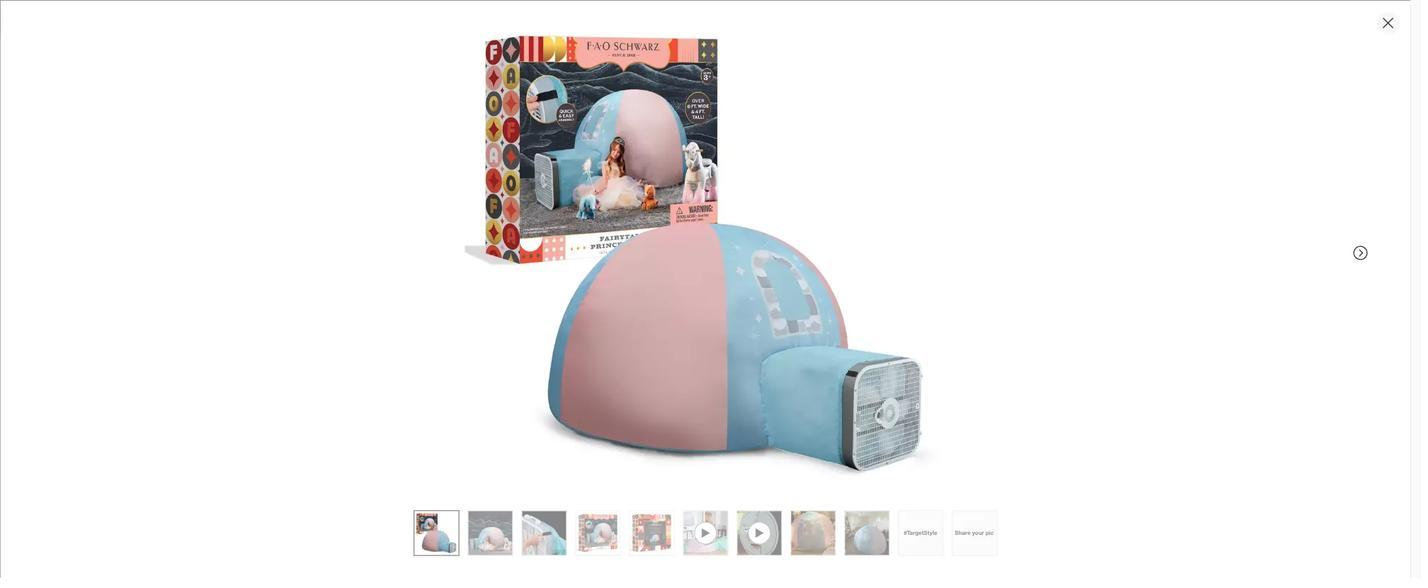 Task type: describe. For each thing, give the bounding box(es) containing it.
pickup
[[737, 415, 774, 429]]

fao schwarz inflatable dome princess toy tent, 3 of 11 image
[[522, 512, 566, 555]]

$29.99
[[794, 306, 819, 316]]

1 vertical spatial for
[[838, 503, 851, 517]]

dialog containing #targetstyle
[[0, 0, 1422, 579]]

friday
[[775, 106, 814, 122]]

delivery
[[853, 415, 897, 429]]

deal
[[769, 357, 788, 369]]

see 1 deal for this item link
[[728, 353, 1196, 373]]

not for delivery
[[853, 432, 867, 442]]

$
[[771, 322, 775, 333]]

pickup not available
[[737, 415, 786, 442]]

score
[[628, 106, 665, 122]]

when
[[728, 336, 754, 348]]

no longer sold at mooresville
[[728, 465, 876, 479]]

photo from guest review, 9 of 11 image
[[845, 512, 889, 555]]

0 vertical spatial for
[[791, 357, 803, 369]]

share your pic button
[[952, 511, 998, 556]]

fao schwarz inflatable dome princess toy tent, 2 of 11 image
[[468, 512, 512, 555]]

week.
[[806, 126, 832, 138]]

save
[[751, 322, 768, 333]]

gifts
[[683, 126, 703, 138]]

7.50
[[775, 322, 792, 333]]

all
[[754, 238, 764, 250]]

&
[[705, 126, 712, 138]]

find
[[714, 126, 731, 138]]

delivery not available
[[853, 415, 902, 442]]

photo from absmith, 8 of 11 image
[[791, 512, 835, 555]]

on
[[652, 126, 663, 138]]

when purchased online
[[728, 336, 833, 348]]

74
[[795, 279, 806, 291]]

ready within 2 hours for pickup inside the store
[[728, 503, 969, 517]]

longer
[[746, 465, 778, 479]]

sold
[[781, 465, 802, 479]]

pic
[[986, 529, 994, 537]]

mooresville button
[[818, 464, 876, 480]]

store
[[944, 503, 969, 517]]

show in-stock stores
[[841, 544, 955, 558]]

play fao schwarz inflatable dome princess toy tent, 6 of 11, play video image
[[684, 512, 728, 555]]

deals
[[755, 126, 779, 138]]

toy
[[1035, 254, 1061, 274]]

1 vertical spatial schwarz
[[764, 254, 832, 274]]

1
[[761, 357, 766, 369]]

tent
[[1066, 254, 1098, 274]]

princess
[[963, 254, 1031, 274]]

%
[[806, 322, 814, 333]]

off
[[816, 322, 826, 333]]

see 1 deal for this item
[[741, 357, 843, 369]]

each
[[781, 126, 803, 138]]

4 questions link
[[823, 278, 882, 294]]

new
[[734, 126, 752, 138]]

4
[[829, 279, 835, 291]]

score incredible black friday deals now save on top gifts & find new deals each week.
[[628, 106, 885, 138]]

1 vertical spatial fao
[[728, 254, 760, 274]]

the
[[924, 503, 941, 517]]

now
[[858, 106, 885, 122]]

purchased
[[756, 336, 804, 348]]

questions
[[837, 279, 882, 291]]

at
[[805, 465, 815, 479]]

top
[[666, 126, 681, 138]]

#targetstyle button
[[898, 511, 944, 556]]

advertisement region
[[215, 161, 1207, 195]]

available for pickup
[[753, 431, 786, 442]]

inside
[[891, 503, 921, 517]]

0 vertical spatial schwarz
[[788, 238, 826, 250]]

stock
[[888, 544, 918, 558]]

see
[[741, 357, 758, 369]]



Task type: vqa. For each thing, say whether or not it's contained in the screenshot.
4 questions link
yes



Task type: locate. For each thing, give the bounding box(es) containing it.
available for delivery
[[869, 432, 902, 442]]

shop
[[728, 238, 751, 250]]

available inside delivery not available
[[869, 432, 902, 442]]

0 horizontal spatial for
[[791, 357, 803, 369]]

available inside pickup not available
[[753, 431, 786, 442]]

no
[[728, 465, 743, 479]]

0 vertical spatial fao
[[767, 238, 785, 250]]

item
[[824, 357, 843, 369]]

available down pickup on the right
[[753, 431, 786, 442]]

show in-stock stores button
[[728, 536, 1068, 567]]

share
[[955, 529, 971, 537]]

reg
[[779, 306, 791, 316]]

not inside delivery not available
[[853, 432, 867, 442]]

hours
[[806, 503, 834, 517]]

fao schwarz inflatable dome princess toy tent, 1 of 11 image
[[464, 11, 947, 494], [226, 237, 694, 579], [414, 512, 458, 555]]

not for pickup
[[737, 431, 751, 442]]

0 horizontal spatial fao
[[728, 254, 760, 274]]

1 horizontal spatial not
[[853, 432, 867, 442]]

deals
[[818, 106, 854, 122]]

not inside pickup not available
[[737, 431, 751, 442]]

fao schwarz inflatable dome princess toy tent, 4 of 11 image
[[576, 512, 620, 555]]

show
[[841, 544, 871, 558]]

ready
[[728, 503, 760, 517]]

fao right all on the top right
[[767, 238, 785, 250]]

within
[[763, 503, 793, 517]]

shop all fao schwarz fao schwarz inflatable dome princess toy tent
[[728, 238, 1098, 274]]

not
[[737, 431, 751, 442], [853, 432, 867, 442]]

#targetstyle
[[904, 529, 938, 537]]

#targetstyle share your pic
[[904, 529, 994, 537]]

0 horizontal spatial not
[[737, 431, 751, 442]]

pickup
[[854, 503, 888, 517]]

this
[[805, 357, 821, 369]]

schwarz
[[788, 238, 826, 250], [764, 254, 832, 274]]

save
[[628, 126, 649, 138]]

What can we help you find? suggestions appear below search field
[[675, 48, 1028, 79]]

4 questions
[[829, 279, 882, 291]]

(
[[794, 322, 796, 333]]

your
[[973, 529, 985, 537]]

fao
[[767, 238, 785, 250], [728, 254, 760, 274]]

online
[[806, 336, 833, 348]]

sale
[[728, 321, 748, 333]]

stores
[[921, 544, 955, 558]]

fao down shop
[[728, 254, 760, 274]]

fao schwarz inflatable dome princess toy tent, 5 of 11 image
[[630, 512, 674, 555]]

1 horizontal spatial for
[[838, 503, 851, 517]]

available
[[753, 431, 786, 442], [869, 432, 902, 442]]

in-
[[874, 544, 888, 558]]

0 horizontal spatial available
[[753, 431, 786, 442]]

not down 'delivery' on the right of page
[[853, 432, 867, 442]]

$22.49
[[728, 298, 777, 318]]

)
[[826, 322, 829, 333]]

for
[[791, 357, 803, 369], [838, 503, 851, 517]]

2
[[796, 503, 803, 517]]

for right hours
[[838, 503, 851, 517]]

dialog
[[0, 0, 1422, 579]]

1 horizontal spatial fao
[[767, 238, 785, 250]]

incredible
[[669, 106, 732, 122]]

available down 'delivery' on the right of page
[[869, 432, 902, 442]]

25
[[796, 322, 806, 333]]

for left this
[[791, 357, 803, 369]]

dome
[[913, 254, 959, 274]]

$22.49 reg $29.99 sale save $ 7.50 ( 25 % off )
[[728, 298, 829, 333]]

mooresville
[[818, 465, 876, 479]]

black
[[735, 106, 771, 122]]

74 link
[[728, 278, 820, 295]]

not down pickup on the right
[[737, 431, 751, 442]]

1 horizontal spatial available
[[869, 432, 902, 442]]

inflatable
[[836, 254, 908, 274]]

play fao schwarz inflatable dome princess toy tent, 7 of 11, play video image
[[738, 512, 781, 555]]



